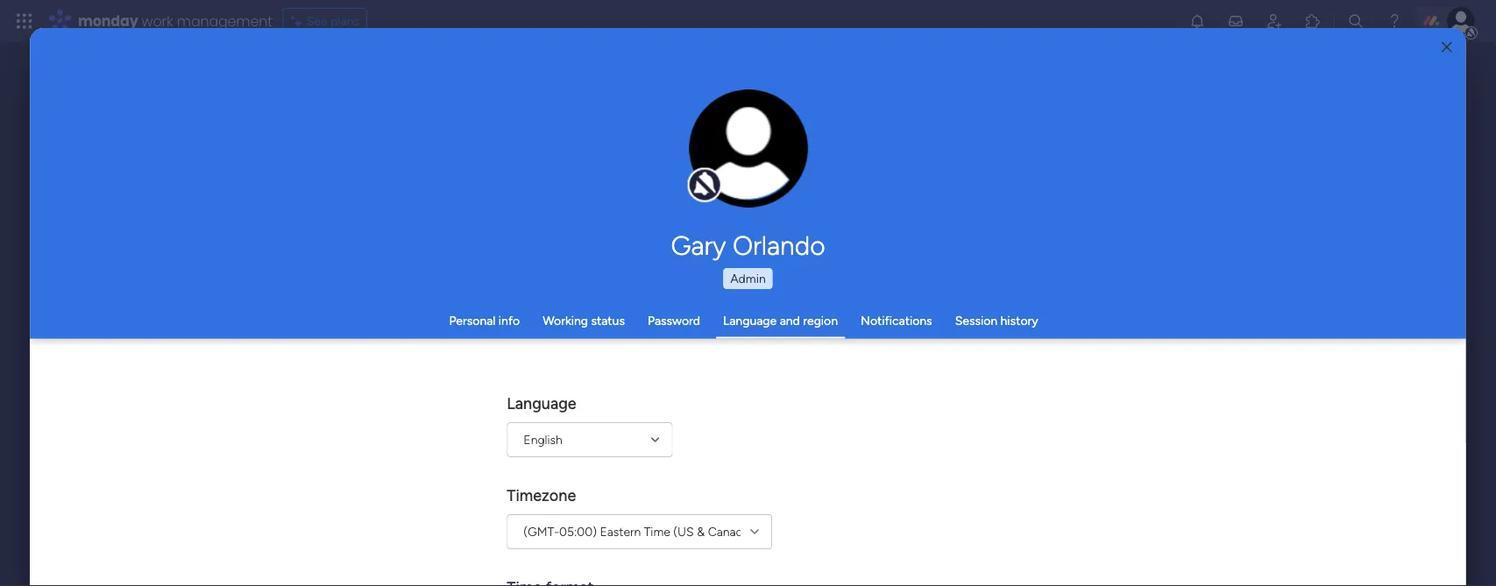 Task type: describe. For each thing, give the bounding box(es) containing it.
change profile picture
[[711, 158, 786, 187]]

(gmt-
[[524, 524, 559, 539]]

monday
[[78, 11, 138, 31]]

language for language
[[507, 394, 577, 412]]

working status link
[[543, 313, 625, 328]]

working
[[543, 313, 588, 328]]

gary orlando
[[671, 230, 825, 261]]

change
[[711, 158, 751, 172]]

history
[[1001, 313, 1038, 328]]

working status
[[543, 313, 625, 328]]

notifications image
[[1189, 12, 1206, 30]]

password
[[648, 313, 700, 328]]

see
[[307, 14, 328, 28]]

password link
[[648, 313, 700, 328]]

and
[[780, 313, 800, 328]]

monday work management
[[78, 11, 272, 31]]

work
[[142, 11, 173, 31]]

session
[[955, 313, 998, 328]]

picture
[[731, 173, 766, 187]]

&
[[697, 524, 705, 539]]

language and region
[[723, 313, 838, 328]]

search everything image
[[1347, 12, 1365, 30]]

help image
[[1386, 12, 1403, 30]]

english
[[524, 432, 563, 447]]

see plans
[[307, 14, 360, 28]]



Task type: vqa. For each thing, say whether or not it's contained in the screenshot.
The 'Time'
yes



Task type: locate. For each thing, give the bounding box(es) containing it.
profile
[[754, 158, 786, 172]]

gary orlando button
[[507, 230, 989, 261]]

0 vertical spatial language
[[723, 313, 777, 328]]

plans
[[331, 14, 360, 28]]

management
[[177, 11, 272, 31]]

notifications
[[861, 313, 932, 328]]

gary
[[671, 230, 726, 261]]

canada)
[[708, 524, 753, 539]]

session history
[[955, 313, 1038, 328]]

1 horizontal spatial language
[[723, 313, 777, 328]]

personal info link
[[449, 313, 520, 328]]

info
[[499, 313, 520, 328]]

gary orlando image
[[1447, 7, 1475, 35]]

(gmt-05:00) eastern time (us & canada)
[[524, 524, 753, 539]]

gary orlando dialog
[[30, 28, 1466, 586]]

language for language and region
[[723, 313, 777, 328]]

1 vertical spatial language
[[507, 394, 577, 412]]

notifications link
[[861, 313, 932, 328]]

region
[[803, 313, 838, 328]]

eastern
[[600, 524, 641, 539]]

language left and
[[723, 313, 777, 328]]

personal info
[[449, 313, 520, 328]]

select product image
[[16, 12, 33, 30]]

0 horizontal spatial language
[[507, 394, 577, 412]]

orlando
[[733, 230, 825, 261]]

timezone
[[507, 486, 576, 504]]

status
[[591, 313, 625, 328]]

session history link
[[955, 313, 1038, 328]]

05:00)
[[559, 524, 597, 539]]

personal
[[449, 313, 496, 328]]

change profile picture button
[[689, 89, 808, 209]]

inbox image
[[1227, 12, 1245, 30]]

language and region link
[[723, 313, 838, 328]]

admin
[[730, 271, 766, 286]]

language up english
[[507, 394, 577, 412]]

time
[[644, 524, 671, 539]]

see plans button
[[283, 8, 367, 34]]

close image
[[1442, 41, 1452, 54]]

(us
[[674, 524, 694, 539]]

invite members image
[[1266, 12, 1283, 30]]

language
[[723, 313, 777, 328], [507, 394, 577, 412]]

apps image
[[1304, 12, 1322, 30]]



